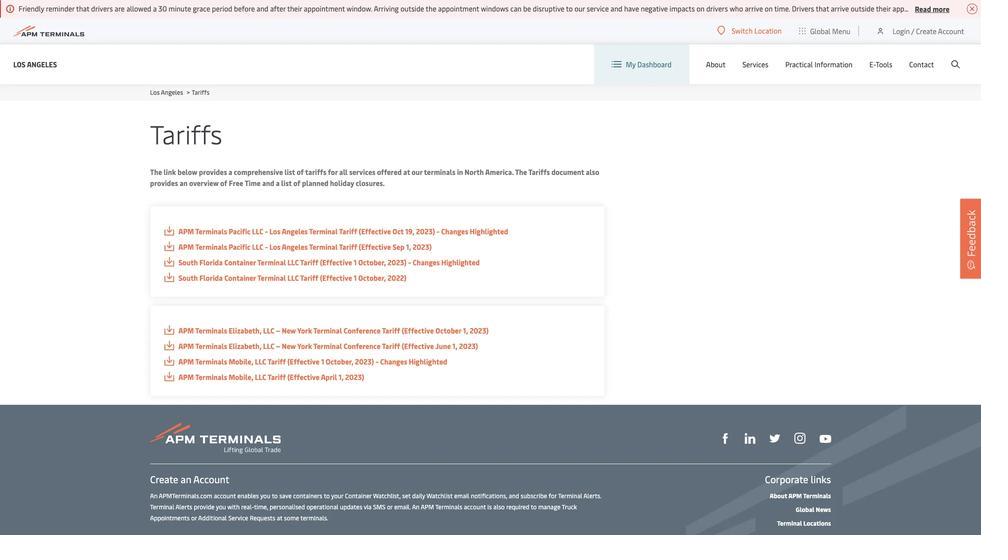 Task type: locate. For each thing, give the bounding box(es) containing it.
0 horizontal spatial or
[[191, 514, 197, 523]]

their
[[287, 4, 302, 13], [876, 4, 891, 13]]

1 mobile, from the top
[[229, 357, 253, 367]]

1, right 'june'
[[453, 342, 458, 351]]

0 horizontal spatial arrive
[[745, 4, 763, 13]]

1 vertical spatial conference
[[344, 342, 381, 351]]

create an account
[[150, 473, 229, 487]]

list left planned
[[281, 178, 292, 188]]

tariffs right >
[[192, 88, 210, 97]]

0 vertical spatial new
[[282, 326, 296, 336]]

our left service
[[575, 4, 585, 13]]

drivers left the who
[[707, 4, 728, 13]]

2023) down october
[[459, 342, 478, 351]]

on
[[697, 4, 705, 13], [765, 4, 773, 13]]

about apm terminals link
[[770, 492, 831, 501]]

0 vertical spatial los angeles link
[[13, 59, 57, 70]]

0 vertical spatial 1
[[354, 258, 357, 267]]

global inside button
[[811, 26, 831, 36]]

florida inside south florida container terminal llc tariff (effective 1 october, 2022) link
[[200, 273, 223, 283]]

create right /
[[916, 26, 937, 36]]

an up apmterminals.com
[[181, 473, 191, 487]]

1 pacific from the top
[[229, 227, 251, 236]]

conference up apm terminals elizabeth, llc – new york terminal conference tariff (effective june 1, 2023) link
[[344, 326, 381, 336]]

1 vertical spatial create
[[150, 473, 178, 487]]

2 new from the top
[[282, 342, 296, 351]]

that right drivers
[[816, 4, 830, 13]]

arrive right the who
[[745, 4, 763, 13]]

1, right october
[[463, 326, 468, 336]]

1 horizontal spatial at
[[403, 167, 410, 177]]

1 vertical spatial florida
[[200, 273, 223, 283]]

0 vertical spatial our
[[575, 4, 585, 13]]

1 vertical spatial changes
[[413, 258, 440, 267]]

0 vertical spatial container
[[224, 258, 256, 267]]

at inside an apmterminals.com account enables you to save containers to your container watchlist, set daily watchlist email notifications, and subscribe for terminal alerts. terminal alerts provide you with real-time, personalised operational updates via sms or email. an apm terminals account is also required to manage truck appointments or additional service requests at some terminals.
[[277, 514, 283, 523]]

south for south florida container terminal llc tariff (effective 1 october, 2022)
[[179, 273, 198, 283]]

apm terminals elizabeth, llc – new york terminal conference tariff (effective october 1, 2023)
[[179, 326, 489, 336]]

(effective left 'june'
[[402, 342, 434, 351]]

2 vertical spatial container
[[345, 492, 372, 501]]

outside left the on the left top of the page
[[401, 4, 424, 13]]

1 for 2023)
[[354, 258, 357, 267]]

friendly reminder that drivers are allowed a 30 minute grace period before and after their appointment window. arriving outside the appointment windows can be disruptive to our service and have negative impacts on drivers who arrive on time. drivers that arrive outside their appointment window will be
[[19, 4, 982, 13]]

0 horizontal spatial a
[[153, 4, 157, 13]]

my dashboard
[[626, 59, 672, 69]]

2023) down apm terminals elizabeth, llc – new york terminal conference tariff (effective june 1, 2023) link
[[355, 357, 374, 367]]

for left all at the left top of the page
[[328, 167, 338, 177]]

document
[[552, 167, 585, 177]]

2 vertical spatial changes
[[380, 357, 407, 367]]

1 horizontal spatial provides
[[199, 167, 227, 177]]

tariff down apm terminals elizabeth, llc – new york terminal conference tariff (effective october 1, 2023) link
[[382, 342, 400, 351]]

highlighted
[[470, 227, 509, 236], [442, 258, 480, 267], [409, 357, 447, 367]]

read more
[[915, 4, 950, 14]]

services
[[743, 59, 769, 69]]

terminal
[[309, 227, 338, 236], [309, 242, 338, 252], [257, 258, 286, 267], [257, 273, 286, 283], [314, 326, 342, 336], [314, 342, 342, 351], [558, 492, 582, 501], [150, 503, 174, 512], [777, 520, 802, 528]]

1 elizabeth, from the top
[[229, 326, 262, 336]]

0 vertical spatial pacific
[[229, 227, 251, 236]]

llc inside apm terminals elizabeth, llc – new york terminal conference tariff (effective june 1, 2023) link
[[263, 342, 275, 351]]

services button
[[743, 44, 769, 84]]

also right document
[[586, 167, 600, 177]]

apm inside apm terminals pacific llc - los angeles terminal tariff (effective sep 1, 2023) link
[[179, 242, 194, 252]]

about for about
[[706, 59, 726, 69]]

0 vertical spatial an
[[150, 492, 158, 501]]

0 horizontal spatial the
[[150, 167, 162, 177]]

tariffs up below
[[150, 116, 222, 151]]

1 horizontal spatial be
[[975, 4, 982, 13]]

on right impacts
[[697, 4, 705, 13]]

instagram link
[[795, 433, 806, 445]]

1 horizontal spatial changes
[[413, 258, 440, 267]]

2 – from the top
[[276, 342, 280, 351]]

tariffs inside the link below provides a comprehensive list of tariffs for all services offered at our terminals in north america. the tariffs document also provides an overview of free time and a list of planned holiday closures.
[[529, 167, 550, 177]]

practical
[[786, 59, 813, 69]]

apm inside apm terminals elizabeth, llc – new york terminal conference tariff (effective october 1, 2023) link
[[179, 326, 194, 336]]

1 down apm terminals elizabeth, llc – new york terminal conference tariff (effective june 1, 2023)
[[321, 357, 324, 367]]

1 vertical spatial you
[[216, 503, 226, 512]]

account down window
[[939, 26, 965, 36]]

0 horizontal spatial at
[[277, 514, 283, 523]]

llc for apm terminals mobile, llc tariff (effective 1 october, 2023) - changes highlighted
[[255, 357, 266, 367]]

2 pacific from the top
[[229, 242, 251, 252]]

conference down apm terminals elizabeth, llc – new york terminal conference tariff (effective october 1, 2023) link
[[344, 342, 381, 351]]

2 conference from the top
[[344, 342, 381, 351]]

terminals for apm terminals pacific llc - los angeles terminal tariff (effective oct 19, 2023) - changes highlighted
[[195, 227, 227, 236]]

1 down south florida container terminal llc tariff (effective 1 october, 2023) - changes highlighted link
[[354, 273, 357, 283]]

1 down apm terminals pacific llc - los angeles terminal tariff (effective sep 1, 2023) link
[[354, 258, 357, 267]]

0 vertical spatial an
[[180, 178, 188, 188]]

tariff down apm terminals pacific llc - los angeles terminal tariff (effective oct 19, 2023) - changes highlighted
[[339, 242, 357, 252]]

a inside the link below provides a comprehensive list of tariffs for all services offered at our terminals in north america. the tariffs document also provides an overview of free time and a list of planned holiday closures.
[[276, 178, 280, 188]]

0 vertical spatial global
[[811, 26, 831, 36]]

conference for june
[[344, 342, 381, 351]]

1, inside apm terminals elizabeth, llc – new york terminal conference tariff (effective october 1, 2023) link
[[463, 326, 468, 336]]

and inside an apmterminals.com account enables you to save containers to your container watchlist, set daily watchlist email notifications, and subscribe for terminal alerts. terminal alerts provide you with real-time, personalised operational updates via sms or email. an apm terminals account is also required to manage truck appointments or additional service requests at some terminals.
[[509, 492, 519, 501]]

2 on from the left
[[765, 4, 773, 13]]

apm for apm terminals elizabeth, llc – new york terminal conference tariff (effective june 1, 2023)
[[179, 342, 194, 351]]

0 horizontal spatial you
[[216, 503, 226, 512]]

1 vertical spatial los angeles link
[[150, 88, 183, 97]]

an up appointments
[[150, 492, 158, 501]]

service
[[587, 4, 609, 13]]

los
[[13, 59, 26, 69], [150, 88, 160, 97], [270, 227, 281, 236], [270, 242, 281, 252]]

shape link
[[720, 433, 731, 444]]

florida inside south florida container terminal llc tariff (effective 1 october, 2023) - changes highlighted link
[[200, 258, 223, 267]]

0 vertical spatial create
[[916, 26, 937, 36]]

2 appointment from the left
[[438, 4, 479, 13]]

and right time
[[262, 178, 274, 188]]

2 south from the top
[[179, 273, 198, 283]]

arrive up menu
[[831, 4, 849, 13]]

1 york from the top
[[297, 326, 312, 336]]

1 horizontal spatial on
[[765, 4, 773, 13]]

0 vertical spatial conference
[[344, 326, 381, 336]]

provides down link
[[150, 178, 178, 188]]

tariff down apm terminals pacific llc - los angeles terminal tariff (effective sep 1, 2023)
[[300, 258, 319, 267]]

tariff down south florida container terminal llc tariff (effective 1 october, 2023) - changes highlighted
[[300, 273, 319, 283]]

to right disruptive
[[566, 4, 573, 13]]

1 horizontal spatial outside
[[851, 4, 875, 13]]

that right reminder
[[76, 4, 89, 13]]

appointment left window.
[[304, 4, 345, 13]]

york up apm terminals elizabeth, llc – new york terminal conference tariff (effective june 1, 2023)
[[297, 326, 312, 336]]

1 vertical spatial provides
[[150, 178, 178, 188]]

1 horizontal spatial or
[[387, 503, 393, 512]]

2023) down 19,
[[413, 242, 432, 252]]

login / create account
[[893, 26, 965, 36]]

tariff up apm terminals elizabeth, llc – new york terminal conference tariff (effective june 1, 2023) link
[[382, 326, 400, 336]]

at inside the link below provides a comprehensive list of tariffs for all services offered at our terminals in north america. the tariffs document also provides an overview of free time and a list of planned holiday closures.
[[403, 167, 410, 177]]

global news
[[796, 506, 831, 514]]

tariff inside south florida container terminal llc tariff (effective 1 october, 2022) link
[[300, 273, 319, 283]]

2 horizontal spatial appointment
[[893, 4, 934, 13]]

apm inside apm terminals pacific llc - los angeles terminal tariff (effective oct 19, 2023) - changes highlighted link
[[179, 227, 194, 236]]

(effective down 'apm terminals mobile, llc tariff (effective 1 october, 2023) - changes highlighted'
[[288, 373, 320, 382]]

0 vertical spatial changes
[[441, 227, 468, 236]]

october, down apm terminals pacific llc - los angeles terminal tariff (effective sep 1, 2023) link
[[358, 258, 386, 267]]

1 horizontal spatial their
[[876, 4, 891, 13]]

0 vertical spatial or
[[387, 503, 393, 512]]

pacific
[[229, 227, 251, 236], [229, 242, 251, 252]]

1, right 'sep'
[[406, 242, 411, 252]]

drivers
[[792, 4, 815, 13]]

0 vertical spatial account
[[214, 492, 236, 501]]

for up manage
[[549, 492, 557, 501]]

0 vertical spatial highlighted
[[470, 227, 509, 236]]

(effective up apm terminals pacific llc - los angeles terminal tariff (effective sep 1, 2023) link
[[359, 227, 391, 236]]

0 vertical spatial –
[[276, 326, 280, 336]]

containers
[[293, 492, 323, 501]]

1 horizontal spatial also
[[586, 167, 600, 177]]

be right will
[[975, 4, 982, 13]]

about left services at the right of the page
[[706, 59, 726, 69]]

1 horizontal spatial about
[[770, 492, 788, 501]]

october, for 2023)
[[358, 258, 386, 267]]

2 arrive from the left
[[831, 4, 849, 13]]

for inside the link below provides a comprehensive list of tariffs for all services offered at our terminals in north america. the tariffs document also provides an overview of free time and a list of planned holiday closures.
[[328, 167, 338, 177]]

1 vertical spatial at
[[277, 514, 283, 523]]

1 vertical spatial list
[[281, 178, 292, 188]]

1 appointment from the left
[[304, 4, 345, 13]]

/
[[912, 26, 915, 36]]

1 vertical spatial pacific
[[229, 242, 251, 252]]

tariffs
[[192, 88, 210, 97], [150, 116, 222, 151], [529, 167, 550, 177]]

1 horizontal spatial the
[[515, 167, 527, 177]]

and left have
[[611, 4, 623, 13]]

tariff up "apm terminals mobile, llc tariff (effective april 1, 2023)"
[[268, 357, 286, 367]]

location
[[755, 26, 782, 35]]

apm inside apm terminals mobile, llc tariff (effective april 1, 2023) link
[[179, 373, 194, 382]]

account
[[939, 26, 965, 36], [193, 473, 229, 487]]

apm inside apm terminals mobile, llc tariff (effective 1 october, 2023) - changes highlighted link
[[179, 357, 194, 367]]

save
[[279, 492, 292, 501]]

llc inside apm terminals pacific llc - los angeles terminal tariff (effective sep 1, 2023) link
[[252, 242, 263, 252]]

1 – from the top
[[276, 326, 280, 336]]

alerts
[[176, 503, 192, 512]]

2 outside from the left
[[851, 4, 875, 13]]

1, inside apm terminals pacific llc - los angeles terminal tariff (effective sep 1, 2023) link
[[406, 242, 411, 252]]

email
[[454, 492, 470, 501]]

create up apmterminals.com
[[150, 473, 178, 487]]

a left "30"
[[153, 4, 157, 13]]

their right the after
[[287, 4, 302, 13]]

instagram image
[[795, 434, 806, 445]]

york for apm terminals elizabeth, llc – new york terminal conference tariff (effective october 1, 2023)
[[297, 326, 312, 336]]

2 florida from the top
[[200, 273, 223, 283]]

1, right april
[[339, 373, 344, 382]]

south
[[179, 258, 198, 267], [179, 273, 198, 283]]

1 vertical spatial –
[[276, 342, 280, 351]]

outside
[[401, 4, 424, 13], [851, 4, 875, 13]]

1 the from the left
[[150, 167, 162, 177]]

1 vertical spatial for
[[549, 492, 557, 501]]

1 horizontal spatial for
[[549, 492, 557, 501]]

corporate
[[765, 473, 809, 487]]

container
[[224, 258, 256, 267], [224, 273, 256, 283], [345, 492, 372, 501]]

tariffs left document
[[529, 167, 550, 177]]

0 vertical spatial october,
[[358, 258, 386, 267]]

their left the read
[[876, 4, 891, 13]]

october,
[[358, 258, 386, 267], [358, 273, 386, 283], [326, 357, 354, 367]]

–
[[276, 326, 280, 336], [276, 342, 280, 351]]

1 outside from the left
[[401, 4, 424, 13]]

manage
[[539, 503, 561, 512]]

also right is
[[494, 503, 505, 512]]

tariff inside apm terminals mobile, llc tariff (effective april 1, 2023) link
[[268, 373, 286, 382]]

and up required
[[509, 492, 519, 501]]

tariff inside apm terminals pacific llc - los angeles terminal tariff (effective sep 1, 2023) link
[[339, 242, 357, 252]]

1 vertical spatial global
[[796, 506, 815, 514]]

the left link
[[150, 167, 162, 177]]

2 vertical spatial highlighted
[[409, 357, 447, 367]]

0 vertical spatial about
[[706, 59, 726, 69]]

more
[[933, 4, 950, 14]]

twitter image
[[770, 434, 780, 444]]

you up time,
[[260, 492, 271, 501]]

(effective down south florida container terminal llc tariff (effective 1 october, 2023) - changes highlighted
[[320, 273, 352, 283]]

dashboard
[[638, 59, 672, 69]]

llc inside south florida container terminal llc tariff (effective 1 october, 2022) link
[[288, 273, 299, 283]]

outside up global menu button on the top of the page
[[851, 4, 875, 13]]

2 vertical spatial 1
[[321, 357, 324, 367]]

1 horizontal spatial drivers
[[707, 4, 728, 13]]

1 vertical spatial about
[[770, 492, 788, 501]]

0 horizontal spatial account
[[193, 473, 229, 487]]

1 horizontal spatial that
[[816, 4, 830, 13]]

feedback
[[964, 210, 979, 257]]

tariffs
[[305, 167, 327, 177]]

0 horizontal spatial on
[[697, 4, 705, 13]]

llc for apm terminals elizabeth, llc – new york terminal conference tariff (effective june 1, 2023)
[[263, 342, 275, 351]]

los inside apm terminals pacific llc - los angeles terminal tariff (effective sep 1, 2023) link
[[270, 242, 281, 252]]

2 vertical spatial tariffs
[[529, 167, 550, 177]]

tariff inside apm terminals elizabeth, llc – new york terminal conference tariff (effective june 1, 2023) link
[[382, 342, 400, 351]]

an down below
[[180, 178, 188, 188]]

october, for 2022)
[[358, 273, 386, 283]]

allowed
[[126, 4, 151, 13]]

global up terminal locations
[[796, 506, 815, 514]]

1 horizontal spatial los angeles link
[[150, 88, 183, 97]]

apm terminals elizabeth, llc – new york terminal conference tariff (effective june 1, 2023)
[[179, 342, 478, 351]]

los angeles
[[13, 59, 57, 69]]

0 horizontal spatial appointment
[[304, 4, 345, 13]]

(effective down apm terminals elizabeth, llc – new york terminal conference tariff (effective june 1, 2023)
[[288, 357, 320, 367]]

be right can on the right of the page
[[523, 4, 531, 13]]

1 horizontal spatial a
[[276, 178, 280, 188]]

1, inside apm terminals mobile, llc tariff (effective april 1, 2023) link
[[339, 373, 344, 382]]

at right offered
[[403, 167, 410, 177]]

south florida container terminal llc tariff (effective 1 october, 2022)
[[179, 273, 407, 283]]

york for apm terminals elizabeth, llc – new york terminal conference tariff (effective june 1, 2023)
[[297, 342, 312, 351]]

0 horizontal spatial their
[[287, 4, 302, 13]]

1 horizontal spatial arrive
[[831, 4, 849, 13]]

0 vertical spatial list
[[285, 167, 295, 177]]

llc inside apm terminals mobile, llc tariff (effective april 1, 2023) link
[[255, 373, 266, 382]]

- right 19,
[[437, 227, 440, 236]]

for inside an apmterminals.com account enables you to save containers to your container watchlist, set daily watchlist email notifications, and subscribe for terminal alerts. terminal alerts provide you with real-time, personalised operational updates via sms or email. an apm terminals account is also required to manage truck appointments or additional service requests at some terminals.
[[549, 492, 557, 501]]

account up with
[[214, 492, 236, 501]]

links
[[811, 473, 831, 487]]

arrive
[[745, 4, 763, 13], [831, 4, 849, 13]]

1 south from the top
[[179, 258, 198, 267]]

list left "tariffs"
[[285, 167, 295, 177]]

to left save
[[272, 492, 278, 501]]

2 drivers from the left
[[707, 4, 728, 13]]

0 horizontal spatial about
[[706, 59, 726, 69]]

1 on from the left
[[697, 4, 705, 13]]

1 vertical spatial container
[[224, 273, 256, 283]]

conference
[[344, 326, 381, 336], [344, 342, 381, 351]]

- down 19,
[[408, 258, 411, 267]]

apm for apm terminals mobile, llc tariff (effective april 1, 2023)
[[179, 373, 194, 382]]

2 elizabeth, from the top
[[229, 342, 262, 351]]

contact
[[910, 59, 935, 69]]

a down a comprehensive
[[276, 178, 280, 188]]

on left time.
[[765, 4, 773, 13]]

terminals
[[195, 227, 227, 236], [195, 242, 227, 252], [195, 326, 227, 336], [195, 342, 227, 351], [195, 357, 227, 367], [195, 373, 227, 382], [804, 492, 831, 501], [436, 503, 463, 512]]

1 new from the top
[[282, 326, 296, 336]]

1 vertical spatial elizabeth,
[[229, 342, 262, 351]]

tariff up apm terminals pacific llc - los angeles terminal tariff (effective sep 1, 2023) link
[[339, 227, 357, 236]]

apm inside an apmterminals.com account enables you to save containers to your container watchlist, set daily watchlist email notifications, and subscribe for terminal alerts. terminal alerts provide you with real-time, personalised operational updates via sms or email. an apm terminals account is also required to manage truck appointments or additional service requests at some terminals.
[[421, 503, 434, 512]]

an down 'daily'
[[412, 503, 420, 512]]

global menu button
[[791, 18, 860, 44]]

florida for south florida container terminal llc tariff (effective 1 october, 2022)
[[200, 273, 223, 283]]

2 horizontal spatial changes
[[441, 227, 468, 236]]

– for apm terminals elizabeth, llc – new york terminal conference tariff (effective october 1, 2023)
[[276, 326, 280, 336]]

conference for october
[[344, 326, 381, 336]]

0 horizontal spatial also
[[494, 503, 505, 512]]

york up 'apm terminals mobile, llc tariff (effective 1 october, 2023) - changes highlighted'
[[297, 342, 312, 351]]

windows
[[481, 4, 509, 13]]

0 horizontal spatial for
[[328, 167, 338, 177]]

0 vertical spatial south
[[179, 258, 198, 267]]

1 florida from the top
[[200, 258, 223, 267]]

or right sms
[[387, 503, 393, 512]]

linkedin image
[[745, 434, 756, 444]]

1 vertical spatial a
[[276, 178, 280, 188]]

tariff inside apm terminals pacific llc - los angeles terminal tariff (effective oct 19, 2023) - changes highlighted link
[[339, 227, 357, 236]]

the right america.
[[515, 167, 527, 177]]

2 york from the top
[[297, 342, 312, 351]]

1 vertical spatial south
[[179, 273, 198, 283]]

pacific for apm terminals pacific llc - los angeles terminal tariff (effective oct 19, 2023) - changes highlighted
[[229, 227, 251, 236]]

negative
[[641, 4, 668, 13]]

2 be from the left
[[975, 4, 982, 13]]

or down alerts
[[191, 514, 197, 523]]

switch location button
[[718, 26, 782, 35]]

for
[[328, 167, 338, 177], [549, 492, 557, 501]]

south florida container terminal llc tariff (effective 1 october, 2023) - changes highlighted
[[179, 258, 480, 267]]

of
[[297, 167, 304, 177], [220, 178, 227, 188], [293, 178, 301, 188]]

0 horizontal spatial changes
[[380, 357, 407, 367]]

global news link
[[796, 506, 831, 514]]

>
[[187, 88, 190, 97]]

account left is
[[464, 503, 486, 512]]

1 for 2022)
[[354, 273, 357, 283]]

tariff down 'apm terminals mobile, llc tariff (effective 1 october, 2023) - changes highlighted'
[[268, 373, 286, 382]]

mobile, for apm terminals mobile, llc tariff (effective 1 october, 2023) - changes highlighted
[[229, 357, 253, 367]]

apm terminals pacific llc - los angeles terminal tariff (effective oct 19, 2023) - changes highlighted link
[[163, 226, 591, 237]]

1 vertical spatial or
[[191, 514, 197, 523]]

about button
[[706, 44, 726, 84]]

login
[[893, 26, 910, 36]]

reminder
[[46, 4, 75, 13]]

apm terminals pacific llc - los angeles terminal tariff (effective sep 1, 2023) link
[[163, 242, 591, 253]]

1 vertical spatial our
[[412, 167, 423, 177]]

our left terminals
[[412, 167, 423, 177]]

appointment right the on the left top of the page
[[438, 4, 479, 13]]

angeles
[[27, 59, 57, 69], [161, 88, 183, 97], [282, 227, 308, 236], [282, 242, 308, 252]]

1 vertical spatial 1
[[354, 273, 357, 283]]

october, up april
[[326, 357, 354, 367]]

llc inside apm terminals elizabeth, llc – new york terminal conference tariff (effective october 1, 2023) link
[[263, 326, 275, 336]]

0 horizontal spatial los angeles link
[[13, 59, 57, 70]]

2 mobile, from the top
[[229, 373, 253, 382]]

llc inside apm terminals mobile, llc tariff (effective 1 october, 2023) - changes highlighted link
[[255, 357, 266, 367]]

-
[[265, 227, 268, 236], [437, 227, 440, 236], [265, 242, 268, 252], [408, 258, 411, 267], [376, 357, 379, 367]]

drivers left are
[[91, 4, 113, 13]]

account
[[214, 492, 236, 501], [464, 503, 486, 512]]

2023) right april
[[345, 373, 364, 382]]

llc inside apm terminals pacific llc - los angeles terminal tariff (effective oct 19, 2023) - changes highlighted link
[[252, 227, 263, 236]]

1 conference from the top
[[344, 326, 381, 336]]

changes
[[441, 227, 468, 236], [413, 258, 440, 267], [380, 357, 407, 367]]

0 vertical spatial for
[[328, 167, 338, 177]]

llc for apm terminals mobile, llc tariff (effective april 1, 2023)
[[255, 373, 266, 382]]

1 vertical spatial an
[[412, 503, 420, 512]]

provides up overview
[[199, 167, 227, 177]]

apm inside apm terminals elizabeth, llc – new york terminal conference tariff (effective june 1, 2023) link
[[179, 342, 194, 351]]

1,
[[406, 242, 411, 252], [463, 326, 468, 336], [453, 342, 458, 351], [339, 373, 344, 382]]

1 vertical spatial account
[[464, 503, 486, 512]]

apm terminals mobile, llc tariff (effective april 1, 2023) link
[[163, 372, 591, 383]]

you left with
[[216, 503, 226, 512]]

appointment up /
[[893, 4, 934, 13]]

the
[[150, 167, 162, 177], [515, 167, 527, 177]]

an
[[150, 492, 158, 501], [412, 503, 420, 512]]

1 vertical spatial highlighted
[[442, 258, 480, 267]]

feedback button
[[961, 199, 982, 279]]

1 vertical spatial mobile,
[[229, 373, 253, 382]]

about down corporate
[[770, 492, 788, 501]]

los angeles link
[[13, 59, 57, 70], [150, 88, 183, 97]]

global left menu
[[811, 26, 831, 36]]

0 vertical spatial elizabeth,
[[229, 326, 262, 336]]

0 vertical spatial at
[[403, 167, 410, 177]]

florida for south florida container terminal llc tariff (effective 1 october, 2023) - changes highlighted
[[200, 258, 223, 267]]

account up "provide" at left bottom
[[193, 473, 229, 487]]

window.
[[347, 4, 372, 13]]

october
[[436, 326, 462, 336]]

0 vertical spatial also
[[586, 167, 600, 177]]



Task type: describe. For each thing, give the bounding box(es) containing it.
0 horizontal spatial provides
[[150, 178, 178, 188]]

the
[[426, 4, 437, 13]]

los angeles > tariffs
[[150, 88, 210, 97]]

corporate links
[[765, 473, 831, 487]]

have
[[624, 4, 639, 13]]

will
[[962, 4, 973, 13]]

read more button
[[915, 3, 950, 14]]

apm terminals mobile, llc tariff (effective april 1, 2023)
[[179, 373, 364, 382]]

required
[[506, 503, 530, 512]]

apm terminals pacific llc - los angeles terminal tariff (effective sep 1, 2023)
[[179, 242, 432, 252]]

llc inside south florida container terminal llc tariff (effective 1 october, 2023) - changes highlighted link
[[288, 258, 299, 267]]

0 vertical spatial account
[[939, 26, 965, 36]]

1 be from the left
[[523, 4, 531, 13]]

of left free in the left of the page
[[220, 178, 227, 188]]

0 horizontal spatial an
[[150, 492, 158, 501]]

free
[[229, 178, 243, 188]]

your
[[331, 492, 344, 501]]

terminal locations link
[[777, 520, 831, 528]]

mobile, for apm terminals mobile, llc tariff (effective april 1, 2023)
[[229, 373, 253, 382]]

llc for apm terminals pacific llc - los angeles terminal tariff (effective oct 19, 2023) - changes highlighted
[[252, 227, 263, 236]]

1 horizontal spatial account
[[464, 503, 486, 512]]

of left "tariffs"
[[297, 167, 304, 177]]

1 vertical spatial tariffs
[[150, 116, 222, 151]]

switch location
[[732, 26, 782, 35]]

terminals for apm terminals mobile, llc tariff (effective 1 october, 2023) - changes highlighted
[[195, 357, 227, 367]]

apm for apm terminals pacific llc - los angeles terminal tariff (effective oct 19, 2023) - changes highlighted
[[179, 227, 194, 236]]

3 appointment from the left
[[893, 4, 934, 13]]

apm for apm terminals elizabeth, llc – new york terminal conference tariff (effective october 1, 2023)
[[179, 326, 194, 336]]

all
[[339, 167, 348, 177]]

can
[[511, 4, 522, 13]]

1 horizontal spatial create
[[916, 26, 937, 36]]

(effective down apm terminals pacific llc - los angeles terminal tariff (effective oct 19, 2023) - changes highlighted link at top
[[359, 242, 391, 252]]

- down apm terminals elizabeth, llc – new york terminal conference tariff (effective june 1, 2023) link
[[376, 357, 379, 367]]

who
[[730, 4, 743, 13]]

terminals for apm terminals elizabeth, llc – new york terminal conference tariff (effective october 1, 2023)
[[195, 326, 227, 336]]

login / create account link
[[877, 18, 965, 44]]

with
[[228, 503, 240, 512]]

terminals for apm terminals elizabeth, llc – new york terminal conference tariff (effective june 1, 2023)
[[195, 342, 227, 351]]

terminals inside an apmterminals.com account enables you to save containers to your container watchlist, set daily watchlist email notifications, and subscribe for terminal alerts. terminal alerts provide you with real-time, personalised operational updates via sms or email. an apm terminals account is also required to manage truck appointments or additional service requests at some terminals.
[[436, 503, 463, 512]]

e-tools
[[870, 59, 893, 69]]

friendly
[[19, 4, 44, 13]]

1 their from the left
[[287, 4, 302, 13]]

of left planned
[[293, 178, 301, 188]]

global for global news
[[796, 506, 815, 514]]

email.
[[394, 503, 411, 512]]

news
[[816, 506, 831, 514]]

april
[[321, 373, 337, 382]]

2 that from the left
[[816, 4, 830, 13]]

requests
[[250, 514, 275, 523]]

set
[[402, 492, 411, 501]]

in
[[457, 167, 463, 177]]

overview
[[189, 178, 219, 188]]

2023) right october
[[470, 326, 489, 336]]

south florida container terminal llc tariff (effective 1 october, 2023) - changes highlighted link
[[163, 257, 591, 268]]

apmterminals.com
[[159, 492, 212, 501]]

apm terminals elizabeth, llc – new york terminal conference tariff (effective june 1, 2023) link
[[163, 341, 591, 352]]

grace
[[193, 4, 210, 13]]

appointments
[[150, 514, 190, 523]]

1, inside apm terminals elizabeth, llc – new york terminal conference tariff (effective june 1, 2023) link
[[453, 342, 458, 351]]

- up south florida container terminal llc tariff (effective 1 october, 2022)
[[265, 242, 268, 252]]

information
[[815, 59, 853, 69]]

disruptive
[[533, 4, 565, 13]]

new for apm terminals elizabeth, llc – new york terminal conference tariff (effective october 1, 2023)
[[282, 326, 296, 336]]

after
[[270, 4, 286, 13]]

and inside the link below provides a comprehensive list of tariffs for all services offered at our terminals in north america. the tariffs document also provides an overview of free time and a list of planned holiday closures.
[[262, 178, 274, 188]]

before
[[234, 4, 255, 13]]

window
[[936, 4, 960, 13]]

an inside the link below provides a comprehensive list of tariffs for all services offered at our terminals in north america. the tariffs document also provides an overview of free time and a list of planned holiday closures.
[[180, 178, 188, 188]]

2 the from the left
[[515, 167, 527, 177]]

0 vertical spatial you
[[260, 492, 271, 501]]

read
[[915, 4, 932, 14]]

daily
[[412, 492, 425, 501]]

menu
[[833, 26, 851, 36]]

south for south florida container terminal llc tariff (effective 1 october, 2023) - changes highlighted
[[179, 258, 198, 267]]

global menu
[[811, 26, 851, 36]]

new for apm terminals elizabeth, llc – new york terminal conference tariff (effective june 1, 2023)
[[282, 342, 296, 351]]

apm terminals pacific llc - los angeles terminal tariff (effective oct 19, 2023) - changes highlighted
[[179, 227, 509, 236]]

are
[[115, 4, 125, 13]]

container for south florida container terminal llc tariff (effective 1 october, 2023) - changes highlighted
[[224, 258, 256, 267]]

about apm terminals
[[770, 492, 831, 501]]

1 drivers from the left
[[91, 4, 113, 13]]

e-tools button
[[870, 44, 893, 84]]

youtube image
[[820, 435, 831, 443]]

container for south florida container terminal llc tariff (effective 1 october, 2022)
[[224, 273, 256, 283]]

time,
[[254, 503, 268, 512]]

0 horizontal spatial account
[[214, 492, 236, 501]]

truck
[[562, 503, 577, 512]]

1 vertical spatial an
[[181, 473, 191, 487]]

llc for apm terminals elizabeth, llc – new york terminal conference tariff (effective october 1, 2023)
[[263, 326, 275, 336]]

also inside an apmterminals.com account enables you to save containers to your container watchlist, set daily watchlist email notifications, and subscribe for terminal alerts. terminal alerts provide you with real-time, personalised operational updates via sms or email. an apm terminals account is also required to manage truck appointments or additional service requests at some terminals.
[[494, 503, 505, 512]]

tariff inside apm terminals elizabeth, llc – new york terminal conference tariff (effective october 1, 2023) link
[[382, 326, 400, 336]]

1 arrive from the left
[[745, 4, 763, 13]]

period
[[212, 4, 232, 13]]

terminals for apm terminals mobile, llc tariff (effective april 1, 2023)
[[195, 373, 227, 382]]

real-
[[241, 503, 254, 512]]

you tube link
[[820, 433, 831, 444]]

contact button
[[910, 44, 935, 84]]

1 horizontal spatial our
[[575, 4, 585, 13]]

operational
[[307, 503, 339, 512]]

los inside apm terminals pacific llc - los angeles terminal tariff (effective oct 19, 2023) - changes highlighted link
[[270, 227, 281, 236]]

about for about apm terminals
[[770, 492, 788, 501]]

pacific for apm terminals pacific llc - los angeles terminal tariff (effective sep 1, 2023)
[[229, 242, 251, 252]]

my
[[626, 59, 636, 69]]

container inside an apmterminals.com account enables you to save containers to your container watchlist, set daily watchlist email notifications, and subscribe for terminal alerts. terminal alerts provide you with real-time, personalised operational updates via sms or email. an apm terminals account is also required to manage truck appointments or additional service requests at some terminals.
[[345, 492, 372, 501]]

time.
[[775, 4, 791, 13]]

terminals.
[[301, 514, 328, 523]]

fill 44 link
[[770, 433, 780, 444]]

close alert image
[[967, 4, 978, 14]]

0 vertical spatial tariffs
[[192, 88, 210, 97]]

services
[[349, 167, 376, 177]]

llc for apm terminals pacific llc - los angeles terminal tariff (effective sep 1, 2023)
[[252, 242, 263, 252]]

tariff inside south florida container terminal llc tariff (effective 1 october, 2023) - changes highlighted link
[[300, 258, 319, 267]]

0 vertical spatial a
[[153, 4, 157, 13]]

elizabeth, for apm terminals elizabeth, llc – new york terminal conference tariff (effective october 1, 2023)
[[229, 326, 262, 336]]

2023) up 2022)
[[388, 258, 407, 267]]

- up apm terminals pacific llc - los angeles terminal tariff (effective sep 1, 2023)
[[265, 227, 268, 236]]

via
[[364, 503, 372, 512]]

planned
[[302, 178, 329, 188]]

some
[[284, 514, 299, 523]]

apmt footer logo image
[[150, 423, 281, 454]]

1 vertical spatial account
[[193, 473, 229, 487]]

elizabeth, for apm terminals elizabeth, llc – new york terminal conference tariff (effective june 1, 2023)
[[229, 342, 262, 351]]

terminal locations
[[777, 520, 831, 528]]

also inside the link below provides a comprehensive list of tariffs for all services offered at our terminals in north america. the tariffs document also provides an overview of free time and a list of planned holiday closures.
[[586, 167, 600, 177]]

apm for apm terminals pacific llc - los angeles terminal tariff (effective sep 1, 2023)
[[179, 242, 194, 252]]

(effective left october
[[402, 326, 434, 336]]

impacts
[[670, 4, 695, 13]]

sep
[[393, 242, 405, 252]]

apm for apm terminals mobile, llc tariff (effective 1 october, 2023) - changes highlighted
[[179, 357, 194, 367]]

watchlist,
[[373, 492, 401, 501]]

enables
[[237, 492, 259, 501]]

below
[[178, 167, 197, 177]]

minute
[[169, 4, 191, 13]]

locations
[[804, 520, 831, 528]]

19,
[[405, 227, 415, 236]]

2 vertical spatial october,
[[326, 357, 354, 367]]

terminals for apm terminals pacific llc - los angeles terminal tariff (effective sep 1, 2023)
[[195, 242, 227, 252]]

tools
[[876, 59, 893, 69]]

2023) right 19,
[[416, 227, 435, 236]]

(effective down apm terminals pacific llc - los angeles terminal tariff (effective oct 19, 2023) - changes highlighted
[[320, 258, 352, 267]]

– for apm terminals elizabeth, llc – new york terminal conference tariff (effective june 1, 2023)
[[276, 342, 280, 351]]

to left your at bottom left
[[324, 492, 330, 501]]

1 that from the left
[[76, 4, 89, 13]]

personalised
[[270, 503, 305, 512]]

time
[[245, 178, 261, 188]]

linkedin__x28_alt_x29__3_ link
[[745, 433, 756, 444]]

updates
[[340, 503, 363, 512]]

0 vertical spatial provides
[[199, 167, 227, 177]]

additional
[[198, 514, 227, 523]]

and left the after
[[257, 4, 269, 13]]

provide
[[194, 503, 215, 512]]

facebook image
[[720, 434, 731, 444]]

a comprehensive
[[229, 167, 283, 177]]

link
[[164, 167, 176, 177]]

our inside the link below provides a comprehensive list of tariffs for all services offered at our terminals in north america. the tariffs document also provides an overview of free time and a list of planned holiday closures.
[[412, 167, 423, 177]]

global for global menu
[[811, 26, 831, 36]]

2 their from the left
[[876, 4, 891, 13]]

tariff inside apm terminals mobile, llc tariff (effective 1 october, 2023) - changes highlighted link
[[268, 357, 286, 367]]

2022)
[[388, 273, 407, 283]]

to down the subscribe
[[531, 503, 537, 512]]

1 horizontal spatial an
[[412, 503, 420, 512]]



Task type: vqa. For each thing, say whether or not it's contained in the screenshot.
bottommost &
no



